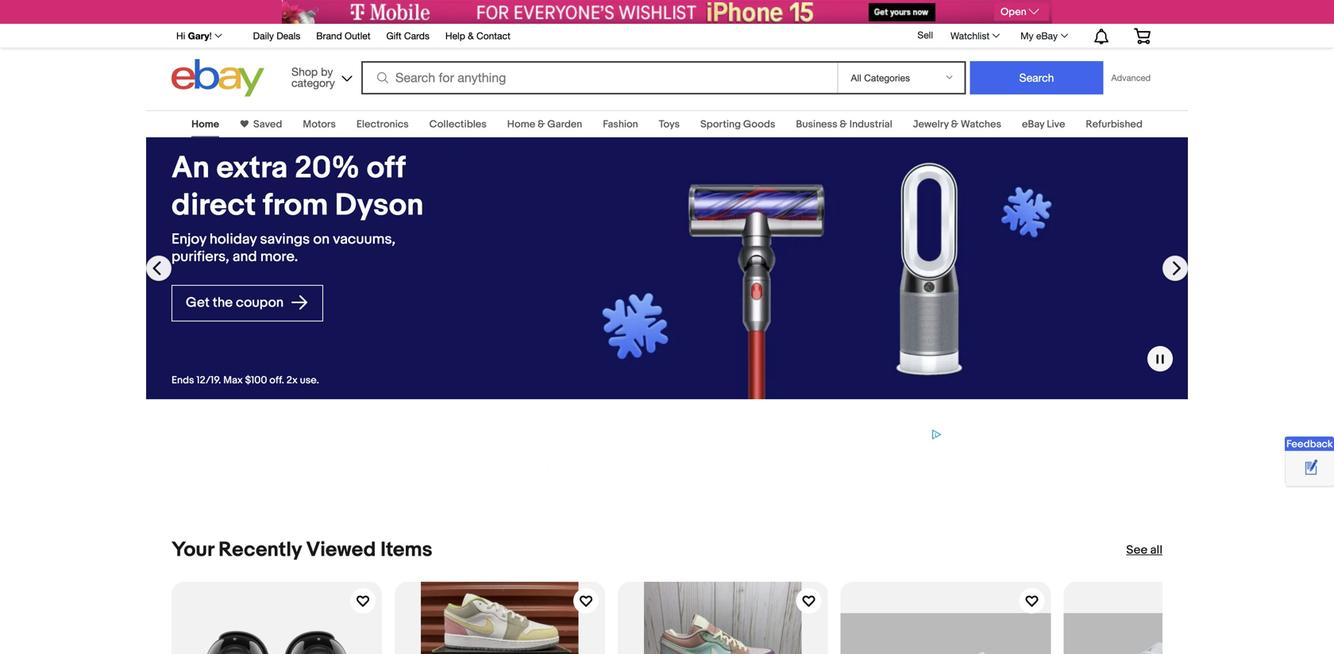 Task type: locate. For each thing, give the bounding box(es) containing it.
1 home from the left
[[192, 118, 219, 131]]

open
[[1001, 6, 1027, 18]]

0 vertical spatial ebay
[[1037, 30, 1058, 41]]

home & garden link
[[507, 118, 582, 131]]

your
[[172, 538, 214, 563]]

get
[[186, 294, 210, 311]]

shop by category
[[292, 65, 335, 89]]

& inside help & contact link
[[468, 30, 474, 41]]

sell link
[[911, 29, 941, 41]]

my ebay
[[1021, 30, 1058, 41]]

purifiers,
[[172, 248, 229, 266]]

contact
[[477, 30, 511, 41]]

help
[[446, 30, 465, 41]]

& right 'help'
[[468, 30, 474, 41]]

on
[[313, 231, 330, 248]]

collectibles link
[[429, 118, 487, 131]]

an extra 20% off direct from dyson link
[[172, 150, 435, 224]]

collectibles
[[429, 118, 487, 131]]

live
[[1047, 118, 1066, 131]]

refurbished
[[1086, 118, 1143, 131]]

watches
[[961, 118, 1002, 131]]

extra
[[216, 150, 288, 187]]

none submit inside shop by category banner
[[970, 61, 1104, 95]]

my
[[1021, 30, 1034, 41]]

gary
[[188, 30, 209, 41]]

items
[[381, 538, 433, 563]]

shop by category banner
[[168, 23, 1163, 101]]

off.
[[269, 375, 284, 387]]

1 vertical spatial ebay
[[1022, 118, 1045, 131]]

coupon
[[236, 294, 284, 311]]

viewed
[[306, 538, 376, 563]]

ebay right my
[[1037, 30, 1058, 41]]

sell
[[918, 29, 933, 41]]

brand outlet link
[[316, 28, 371, 45]]

from
[[263, 187, 328, 224]]

home up an
[[192, 118, 219, 131]]

gift cards
[[386, 30, 430, 41]]

feedback
[[1287, 438, 1333, 451]]

& right the jewelry
[[951, 118, 959, 131]]

toys
[[659, 118, 680, 131]]

gift cards link
[[386, 28, 430, 45]]

ebay
[[1037, 30, 1058, 41], [1022, 118, 1045, 131]]

sporting goods link
[[701, 118, 776, 131]]

&
[[468, 30, 474, 41], [538, 118, 545, 131], [840, 118, 848, 131], [951, 118, 959, 131]]

0 vertical spatial advertisement region
[[282, 0, 1053, 24]]

sporting goods
[[701, 118, 776, 131]]

0 horizontal spatial home
[[192, 118, 219, 131]]

ebay inside the "my ebay" link
[[1037, 30, 1058, 41]]

advertisement region
[[282, 0, 1053, 24], [378, 428, 956, 500]]

1 horizontal spatial home
[[507, 118, 536, 131]]

saved
[[253, 118, 282, 131]]

motors link
[[303, 118, 336, 131]]

& for help
[[468, 30, 474, 41]]

cards
[[404, 30, 430, 41]]

ends
[[172, 375, 194, 387]]

fashion
[[603, 118, 638, 131]]

1 vertical spatial advertisement region
[[378, 428, 956, 500]]

help & contact
[[446, 30, 511, 41]]

ebay live
[[1022, 118, 1066, 131]]

!
[[209, 30, 212, 41]]

home for home
[[192, 118, 219, 131]]

see
[[1127, 543, 1148, 558]]

& right the business on the top of the page
[[840, 118, 848, 131]]

an extra 20% off direct from dyson main content
[[0, 101, 1335, 655]]

hi
[[176, 30, 185, 41]]

None submit
[[970, 61, 1104, 95]]

& for business
[[840, 118, 848, 131]]

home left garden in the left of the page
[[507, 118, 536, 131]]

my ebay link
[[1012, 26, 1076, 45]]

your recently viewed items
[[172, 538, 433, 563]]

home
[[192, 118, 219, 131], [507, 118, 536, 131]]

the
[[213, 294, 233, 311]]

open button
[[995, 3, 1049, 21]]

12/19.
[[197, 375, 221, 387]]

ebay left live
[[1022, 118, 1045, 131]]

daily deals link
[[253, 28, 300, 45]]

home & garden
[[507, 118, 582, 131]]

2 home from the left
[[507, 118, 536, 131]]

by
[[321, 65, 333, 78]]

and
[[233, 248, 257, 266]]

see all
[[1127, 543, 1163, 558]]

& left garden in the left of the page
[[538, 118, 545, 131]]

2x
[[287, 375, 298, 387]]

jewelry
[[913, 118, 949, 131]]

home for home & garden
[[507, 118, 536, 131]]

help & contact link
[[446, 28, 511, 45]]

$100
[[245, 375, 267, 387]]

your recently viewed items link
[[172, 538, 433, 563]]

get the coupon
[[186, 294, 287, 311]]

garden
[[548, 118, 582, 131]]

& for home
[[538, 118, 545, 131]]



Task type: vqa. For each thing, say whether or not it's contained in the screenshot.
Ebay inside the "An extra 20% off direct from Dyson" main content
yes



Task type: describe. For each thing, give the bounding box(es) containing it.
off
[[367, 150, 405, 187]]

jewelry & watches link
[[913, 118, 1002, 131]]

advanced link
[[1104, 62, 1159, 94]]

business & industrial
[[796, 118, 893, 131]]

fashion link
[[603, 118, 638, 131]]

goods
[[743, 118, 776, 131]]

an extra 20% off direct from dyson enjoy holiday savings on vacuums, purifiers, and more.
[[172, 150, 424, 266]]

industrial
[[850, 118, 893, 131]]

an
[[172, 150, 210, 187]]

get the coupon link
[[172, 285, 323, 322]]

motors
[[303, 118, 336, 131]]

account navigation
[[168, 23, 1163, 48]]

Search for anything text field
[[364, 63, 834, 93]]

shop
[[292, 65, 318, 78]]

watchlist link
[[942, 26, 1007, 45]]

toys link
[[659, 118, 680, 131]]

20%
[[295, 150, 360, 187]]

electronics
[[357, 118, 409, 131]]

business & industrial link
[[796, 118, 893, 131]]

daily
[[253, 30, 274, 41]]

max
[[223, 375, 243, 387]]

vacuums,
[[333, 231, 396, 248]]

electronics link
[[357, 118, 409, 131]]

use.
[[300, 375, 319, 387]]

refurbished link
[[1086, 118, 1143, 131]]

sporting
[[701, 118, 741, 131]]

daily deals
[[253, 30, 300, 41]]

deals
[[277, 30, 300, 41]]

watchlist
[[951, 30, 990, 41]]

your shopping cart image
[[1134, 28, 1152, 44]]

more.
[[260, 248, 298, 266]]

holiday
[[210, 231, 257, 248]]

gift
[[386, 30, 402, 41]]

ebay live link
[[1022, 118, 1066, 131]]

& for jewelry
[[951, 118, 959, 131]]

direct
[[172, 187, 256, 224]]

brand outlet
[[316, 30, 371, 41]]

ebay inside an extra 20% off direct from dyson main content
[[1022, 118, 1045, 131]]

advertisement region inside an extra 20% off direct from dyson main content
[[378, 428, 956, 500]]

saved link
[[249, 118, 282, 131]]

business
[[796, 118, 838, 131]]

all
[[1151, 543, 1163, 558]]

outlet
[[345, 30, 371, 41]]

brand
[[316, 30, 342, 41]]

shop by category button
[[284, 59, 356, 93]]

recently
[[219, 538, 302, 563]]

jewelry & watches
[[913, 118, 1002, 131]]

hi gary !
[[176, 30, 212, 41]]

enjoy
[[172, 231, 206, 248]]

see all link
[[1127, 543, 1163, 558]]

ends 12/19. max $100 off. 2x use.
[[172, 375, 319, 387]]

category
[[292, 76, 335, 89]]

advanced
[[1112, 73, 1151, 83]]



